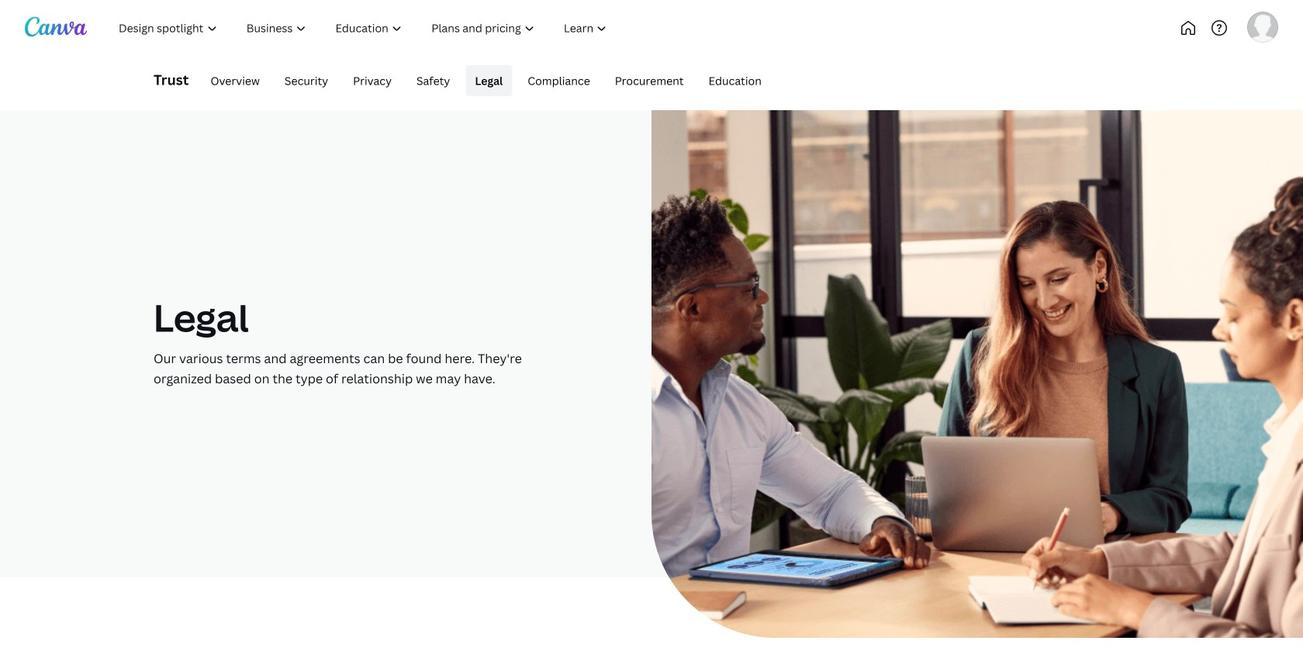 Task type: vqa. For each thing, say whether or not it's contained in the screenshot.
Top level navigation element
yes



Task type: locate. For each thing, give the bounding box(es) containing it.
menu bar
[[195, 65, 771, 96]]



Task type: describe. For each thing, give the bounding box(es) containing it.
top level navigation element
[[106, 12, 673, 43]]



